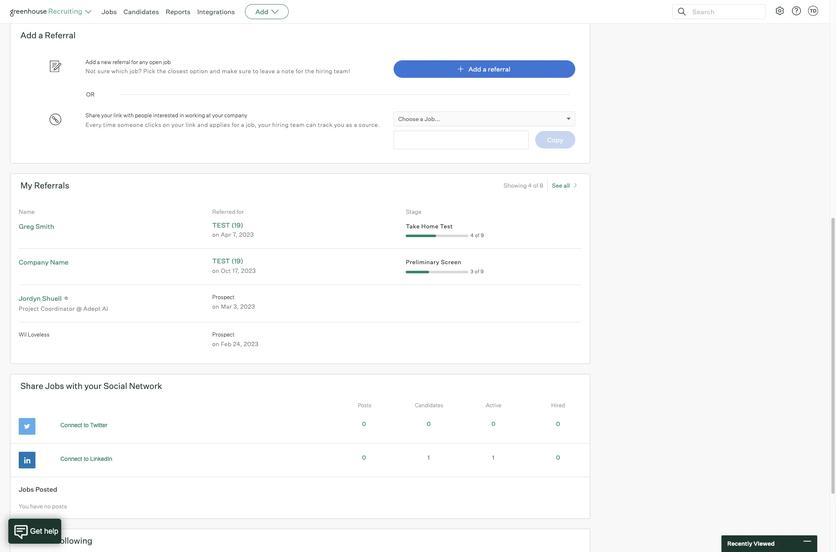 Task type: vqa. For each thing, say whether or not it's contained in the screenshot.
Connect to Twitter button on the bottom left
yes



Task type: locate. For each thing, give the bounding box(es) containing it.
1 horizontal spatial 1
[[492, 455, 495, 462]]

(19) up 7, on the left top of the page
[[232, 221, 243, 229]]

prospect inside prospect on mar 3, 2023
[[212, 294, 235, 301]]

test up apr
[[212, 221, 230, 229]]

hiring left team!
[[316, 68, 333, 75]]

2023 inside test (19) on apr 7, 2023
[[239, 231, 254, 238]]

sure right "make"
[[239, 68, 251, 75]]

0 horizontal spatial sure
[[97, 68, 110, 75]]

working
[[185, 112, 205, 119]]

1 connect from the top
[[60, 423, 82, 429]]

connect left linkedin
[[60, 456, 82, 463]]

@
[[76, 306, 82, 313]]

social
[[104, 381, 127, 392]]

9
[[481, 233, 484, 239], [481, 269, 484, 275]]

company name
[[19, 259, 69, 267]]

add a referral link
[[394, 60, 575, 78]]

1 horizontal spatial share
[[86, 112, 100, 119]]

for inside share your link with people interested in working at your company every time someone clicks on your link and applies for a job, your hiring team can track you as a source.
[[232, 121, 240, 128]]

of right 3
[[475, 269, 479, 275]]

hiring left team
[[272, 121, 289, 128]]

2023 inside prospect on mar 3, 2023
[[240, 303, 255, 310]]

1 vertical spatial with
[[66, 381, 83, 392]]

time
[[103, 121, 116, 128]]

jobs for jobs posted
[[19, 486, 34, 494]]

sure down new
[[97, 68, 110, 75]]

your right at
[[212, 112, 223, 119]]

all
[[564, 182, 570, 189]]

1 horizontal spatial name
[[50, 259, 69, 267]]

with up someone
[[123, 112, 134, 119]]

on
[[163, 121, 170, 128], [212, 231, 219, 238], [212, 268, 219, 275], [212, 303, 219, 310], [212, 341, 219, 348]]

have
[[30, 503, 43, 510]]

0 vertical spatial hiring
[[316, 68, 333, 75]]

(19) inside test (19) on oct 17, 2023
[[232, 257, 243, 266]]

job
[[163, 59, 171, 65]]

your
[[101, 112, 112, 119], [212, 112, 223, 119], [172, 121, 184, 128], [258, 121, 271, 128], [84, 381, 102, 392]]

0 vertical spatial share
[[86, 112, 100, 119]]

test up oct
[[212, 257, 230, 266]]

to left linkedin
[[84, 456, 89, 463]]

0 vertical spatial link
[[113, 112, 122, 119]]

on inside prospect on mar 3, 2023
[[212, 303, 219, 310]]

sure
[[97, 68, 110, 75], [239, 68, 251, 75]]

to left the twitter
[[84, 423, 89, 429]]

2023 right 17,
[[241, 268, 256, 275]]

1 vertical spatial test
[[212, 257, 230, 266]]

test (19) link for greg smith
[[212, 221, 243, 229]]

new
[[101, 59, 111, 65]]

prospect on mar 3, 2023
[[212, 294, 255, 310]]

4
[[528, 182, 532, 189], [471, 233, 474, 239]]

connect
[[60, 423, 82, 429], [60, 456, 82, 463]]

mar
[[221, 303, 232, 310]]

1 horizontal spatial and
[[210, 68, 220, 75]]

None text field
[[394, 131, 529, 150]]

1 vertical spatial share
[[20, 381, 43, 392]]

test (19) link for company name
[[212, 257, 243, 266]]

0 horizontal spatial 4
[[471, 233, 474, 239]]

candidates link
[[124, 8, 159, 16]]

add a referral button
[[394, 60, 575, 78]]

company
[[19, 259, 49, 267]]

1 vertical spatial 4
[[471, 233, 474, 239]]

0 vertical spatial name
[[19, 208, 35, 216]]

and down at
[[197, 121, 208, 128]]

2 connect from the top
[[60, 456, 82, 463]]

test inside test (19) on oct 17, 2023
[[212, 257, 230, 266]]

1 test from the top
[[212, 221, 230, 229]]

1 prospect from the top
[[212, 294, 235, 301]]

0 link
[[362, 421, 366, 428], [427, 421, 431, 428], [492, 421, 496, 428], [556, 421, 560, 428], [362, 455, 366, 462], [556, 455, 560, 462]]

add for add a referral
[[20, 30, 37, 40]]

2 test from the top
[[212, 257, 230, 266]]

of for name
[[475, 269, 479, 275]]

0 horizontal spatial share
[[20, 381, 43, 392]]

0 vertical spatial connect
[[60, 423, 82, 429]]

connect to twitter button
[[51, 419, 116, 433]]

company name link
[[19, 259, 69, 267]]

apr
[[221, 231, 231, 238]]

(19) for greg smith
[[232, 221, 243, 229]]

4 of 9
[[471, 233, 484, 239]]

choose a job...
[[398, 116, 440, 123]]

2 the from the left
[[305, 68, 314, 75]]

see all
[[552, 182, 570, 189]]

link up the time
[[113, 112, 122, 119]]

your right job,
[[258, 121, 271, 128]]

posts
[[52, 503, 67, 510]]

my referrals
[[20, 181, 69, 191]]

connect left the twitter
[[60, 423, 82, 429]]

open
[[149, 59, 162, 65]]

1 horizontal spatial with
[[123, 112, 134, 119]]

jordyn shuell
[[19, 295, 62, 303]]

connect inside connect to twitter button
[[60, 423, 82, 429]]

1 vertical spatial and
[[197, 121, 208, 128]]

1 the from the left
[[157, 68, 166, 75]]

1 horizontal spatial candidates
[[415, 403, 443, 409]]

(19) up 17,
[[232, 257, 243, 266]]

test (19) link up apr
[[212, 221, 243, 229]]

0 horizontal spatial candidates
[[124, 8, 159, 16]]

take
[[406, 223, 420, 230]]

1 vertical spatial candidates
[[415, 403, 443, 409]]

0 horizontal spatial referral
[[112, 59, 130, 65]]

greg smith link
[[19, 222, 54, 231]]

1 vertical spatial connect
[[60, 456, 82, 463]]

share inside share your link with people interested in working at your company every time someone clicks on your link and applies for a job, your hiring team can track you as a source.
[[86, 112, 100, 119]]

4 left 8
[[528, 182, 532, 189]]

jobs i'm following
[[20, 536, 92, 547]]

integrations
[[197, 8, 235, 16]]

project coordinator @ adept ai
[[19, 306, 108, 313]]

(19) inside test (19) on apr 7, 2023
[[232, 221, 243, 229]]

you have no posts
[[19, 503, 67, 510]]

0 horizontal spatial 1
[[428, 455, 430, 462]]

1
[[428, 455, 430, 462], [492, 455, 495, 462]]

1 vertical spatial 9
[[481, 269, 484, 275]]

jobs for jobs i'm following
[[20, 536, 39, 547]]

option
[[190, 68, 208, 75]]

job,
[[246, 121, 257, 128]]

make
[[222, 68, 237, 75]]

leave
[[260, 68, 275, 75]]

on inside 'prospect on feb 24, 2023'
[[212, 341, 219, 348]]

0 horizontal spatial hiring
[[272, 121, 289, 128]]

your left social
[[84, 381, 102, 392]]

0 vertical spatial with
[[123, 112, 134, 119]]

greg
[[19, 222, 34, 231]]

on left the feb
[[212, 341, 219, 348]]

9 for company name
[[481, 269, 484, 275]]

4 up 3
[[471, 233, 474, 239]]

jobs for jobs link
[[102, 8, 117, 16]]

at
[[206, 112, 211, 119]]

(19) for company name
[[232, 257, 243, 266]]

0 vertical spatial candidates
[[124, 8, 159, 16]]

2023 right 24,
[[244, 341, 259, 348]]

2023 right 7, on the left top of the page
[[239, 231, 254, 238]]

and left "make"
[[210, 68, 220, 75]]

1 1 from the left
[[428, 455, 430, 462]]

1 horizontal spatial referral
[[488, 65, 511, 73]]

add inside "popup button"
[[255, 8, 268, 16]]

name right company
[[50, 259, 69, 267]]

2023 inside 'prospect on feb 24, 2023'
[[244, 341, 259, 348]]

on left oct
[[212, 268, 219, 275]]

link down working
[[186, 121, 196, 128]]

1 vertical spatial name
[[50, 259, 69, 267]]

test
[[440, 223, 453, 230]]

3,
[[233, 303, 239, 310]]

9 up 3 of 9
[[481, 233, 484, 239]]

to left leave
[[253, 68, 259, 75]]

add a referral
[[20, 30, 76, 40]]

0 horizontal spatial 1 link
[[428, 455, 430, 462]]

every
[[86, 121, 102, 128]]

prospect for mar
[[212, 294, 235, 301]]

td button
[[808, 6, 818, 16]]

add inside button
[[469, 65, 481, 73]]

recently viewed
[[728, 541, 775, 548]]

name up greg
[[19, 208, 35, 216]]

to inside connect to linkedin button
[[84, 456, 89, 463]]

hiring inside add a new referral for any open job not sure which job? pick the closest option and make sure to leave a note for the hiring team!
[[316, 68, 333, 75]]

name
[[19, 208, 35, 216], [50, 259, 69, 267]]

connect for 1
[[60, 456, 82, 463]]

i'm
[[41, 536, 53, 547]]

prospect inside 'prospect on feb 24, 2023'
[[212, 332, 235, 338]]

2 vertical spatial of
[[475, 269, 479, 275]]

adept
[[83, 306, 101, 313]]

0 horizontal spatial name
[[19, 208, 35, 216]]

Search text field
[[690, 6, 758, 18]]

1 horizontal spatial 4
[[528, 182, 532, 189]]

1 horizontal spatial sure
[[239, 68, 251, 75]]

greenhouse recruiting image
[[10, 7, 85, 17]]

a
[[38, 30, 43, 40], [97, 59, 100, 65], [483, 65, 487, 73], [277, 68, 280, 75], [420, 116, 423, 123], [241, 121, 244, 128], [354, 121, 357, 128]]

you
[[334, 121, 344, 128]]

people
[[135, 112, 152, 119]]

the down job in the left top of the page
[[157, 68, 166, 75]]

prospect up the feb
[[212, 332, 235, 338]]

on inside test (19) on apr 7, 2023
[[212, 231, 219, 238]]

2 test (19) link from the top
[[212, 257, 243, 266]]

applies
[[210, 121, 230, 128]]

with up connect to twitter
[[66, 381, 83, 392]]

someone
[[117, 121, 144, 128]]

prospect
[[212, 294, 235, 301], [212, 332, 235, 338]]

to inside add a new referral for any open job not sure which job? pick the closest option and make sure to leave a note for the hiring team!
[[253, 68, 259, 75]]

9 right 3
[[481, 269, 484, 275]]

the right the note
[[305, 68, 314, 75]]

0 vertical spatial test (19) link
[[212, 221, 243, 229]]

1 vertical spatial prospect
[[212, 332, 235, 338]]

0 vertical spatial and
[[210, 68, 220, 75]]

on inside share your link with people interested in working at your company every time someone clicks on your link and applies for a job, your hiring team can track you as a source.
[[163, 121, 170, 128]]

to for 1
[[84, 456, 89, 463]]

0 horizontal spatial and
[[197, 121, 208, 128]]

and inside share your link with people interested in working at your company every time someone clicks on your link and applies for a job, your hiring team can track you as a source.
[[197, 121, 208, 128]]

connect inside connect to linkedin button
[[60, 456, 82, 463]]

0 vertical spatial 9
[[481, 233, 484, 239]]

connect for 0
[[60, 423, 82, 429]]

no
[[44, 503, 51, 510]]

2023 right 3,
[[240, 303, 255, 310]]

of up 3 of 9
[[475, 233, 480, 239]]

1 test (19) link from the top
[[212, 221, 243, 229]]

test inside test (19) on apr 7, 2023
[[212, 221, 230, 229]]

1 link
[[428, 455, 430, 462], [492, 455, 495, 462]]

to inside connect to twitter button
[[84, 423, 89, 429]]

add button
[[245, 4, 289, 19]]

1 vertical spatial (19)
[[232, 257, 243, 266]]

1 vertical spatial hiring
[[272, 121, 289, 128]]

candidates
[[124, 8, 159, 16], [415, 403, 443, 409]]

test (19) link up oct
[[212, 257, 243, 266]]

hired
[[551, 403, 565, 409]]

0 vertical spatial test
[[212, 221, 230, 229]]

prospect up mar
[[212, 294, 235, 301]]

24,
[[233, 341, 242, 348]]

project
[[19, 306, 39, 313]]

1 (19) from the top
[[232, 221, 243, 229]]

of left 8
[[533, 182, 538, 189]]

1 horizontal spatial link
[[186, 121, 196, 128]]

1 horizontal spatial hiring
[[316, 68, 333, 75]]

on left mar
[[212, 303, 219, 310]]

2 (19) from the top
[[232, 257, 243, 266]]

active
[[486, 403, 502, 409]]

on down interested
[[163, 121, 170, 128]]

1 horizontal spatial the
[[305, 68, 314, 75]]

for
[[131, 59, 138, 65], [296, 68, 304, 75], [232, 121, 240, 128], [237, 208, 244, 216]]

1 vertical spatial test (19) link
[[212, 257, 243, 266]]

configure image
[[775, 6, 785, 16]]

for down company
[[232, 121, 240, 128]]

add inside add a new referral for any open job not sure which job? pick the closest option and make sure to leave a note for the hiring team!
[[86, 59, 96, 65]]

1 vertical spatial of
[[475, 233, 480, 239]]

0 vertical spatial (19)
[[232, 221, 243, 229]]

2 vertical spatial to
[[84, 456, 89, 463]]

0 vertical spatial to
[[253, 68, 259, 75]]

0
[[362, 421, 366, 428], [427, 421, 431, 428], [492, 421, 496, 428], [556, 421, 560, 428], [362, 455, 366, 462], [556, 455, 560, 462]]

on left apr
[[212, 231, 219, 238]]

of
[[533, 182, 538, 189], [475, 233, 480, 239], [475, 269, 479, 275]]

1 vertical spatial to
[[84, 423, 89, 429]]

1 1 link from the left
[[428, 455, 430, 462]]

2 prospect from the top
[[212, 332, 235, 338]]

prospect on feb 24, 2023
[[212, 332, 259, 348]]

0 horizontal spatial the
[[157, 68, 166, 75]]

0 vertical spatial prospect
[[212, 294, 235, 301]]

1 horizontal spatial 1 link
[[492, 455, 495, 462]]

your up the time
[[101, 112, 112, 119]]

test
[[212, 221, 230, 229], [212, 257, 230, 266]]



Task type: describe. For each thing, give the bounding box(es) containing it.
on inside test (19) on oct 17, 2023
[[212, 268, 219, 275]]

following image
[[64, 296, 69, 301]]

company
[[224, 112, 247, 119]]

smith
[[36, 222, 54, 231]]

showing
[[504, 182, 527, 189]]

any
[[139, 59, 148, 65]]

8
[[540, 182, 543, 189]]

0 horizontal spatial link
[[113, 112, 122, 119]]

test for greg smith
[[212, 221, 230, 229]]

integrations link
[[197, 8, 235, 16]]

ai
[[102, 306, 108, 313]]

see
[[552, 182, 562, 189]]

you
[[19, 503, 29, 510]]

stage
[[406, 208, 422, 216]]

td
[[810, 8, 817, 14]]

to for 0
[[84, 423, 89, 429]]

share your link with people interested in working at your company every time someone clicks on your link and applies for a job, your hiring team can track you as a source.
[[86, 112, 380, 128]]

my
[[20, 181, 32, 191]]

jordyn shuell link
[[19, 295, 62, 303]]

17,
[[233, 268, 240, 275]]

add a referral
[[469, 65, 511, 73]]

job?
[[130, 68, 142, 75]]

or
[[86, 91, 95, 98]]

9 for greg smith
[[481, 233, 484, 239]]

test (19) on oct 17, 2023
[[212, 257, 256, 275]]

in
[[180, 112, 184, 119]]

team
[[290, 121, 305, 128]]

jobs posted
[[19, 486, 57, 494]]

add for add a new referral for any open job not sure which job? pick the closest option and make sure to leave a note for the hiring team!
[[86, 59, 96, 65]]

prospect for feb
[[212, 332, 235, 338]]

preliminary
[[406, 259, 440, 266]]

closest
[[168, 68, 188, 75]]

interested
[[153, 112, 178, 119]]

referred for
[[212, 208, 244, 216]]

test for company name
[[212, 257, 230, 266]]

hiring inside share your link with people interested in working at your company every time someone clicks on your link and applies for a job, your hiring team can track you as a source.
[[272, 121, 289, 128]]

add for add a referral
[[469, 65, 481, 73]]

greg smith
[[19, 222, 54, 231]]

take home test
[[406, 223, 453, 230]]

share for share jobs with your social network
[[20, 381, 43, 392]]

0 vertical spatial 4
[[528, 182, 532, 189]]

job...
[[425, 116, 440, 123]]

of for smith
[[475, 233, 480, 239]]

7,
[[233, 231, 238, 238]]

pick
[[143, 68, 156, 75]]

showing 4 of 8
[[504, 182, 543, 189]]

note
[[281, 68, 294, 75]]

test (19) on apr 7, 2023
[[212, 221, 254, 238]]

oct
[[221, 268, 231, 275]]

reports link
[[166, 8, 191, 16]]

2023 inside test (19) on oct 17, 2023
[[241, 268, 256, 275]]

wil loveless
[[19, 332, 50, 338]]

choose
[[398, 116, 419, 123]]

with inside share your link with people interested in working at your company every time someone clicks on your link and applies for a job, your hiring team can track you as a source.
[[123, 112, 134, 119]]

source.
[[359, 121, 380, 128]]

0 vertical spatial of
[[533, 182, 538, 189]]

add for add
[[255, 8, 268, 16]]

referral
[[45, 30, 76, 40]]

loveless
[[28, 332, 50, 338]]

referred
[[212, 208, 235, 216]]

1 vertical spatial link
[[186, 121, 196, 128]]

and inside add a new referral for any open job not sure which job? pick the closest option and make sure to leave a note for the hiring team!
[[210, 68, 220, 75]]

3 of 9
[[471, 269, 484, 275]]

0 horizontal spatial with
[[66, 381, 83, 392]]

connect to twitter
[[60, 423, 107, 429]]

for right referred
[[237, 208, 244, 216]]

linkedin
[[90, 456, 112, 463]]

for left any
[[131, 59, 138, 65]]

feb
[[221, 341, 232, 348]]

connect to linkedin button
[[51, 453, 121, 467]]

3
[[471, 269, 474, 275]]

your down in
[[172, 121, 184, 128]]

can
[[306, 121, 317, 128]]

referral inside button
[[488, 65, 511, 73]]

for right the note
[[296, 68, 304, 75]]

2 1 link from the left
[[492, 455, 495, 462]]

td button
[[807, 4, 820, 18]]

following
[[55, 536, 92, 547]]

a inside button
[[483, 65, 487, 73]]

coordinator
[[41, 306, 75, 313]]

2 sure from the left
[[239, 68, 251, 75]]

1 sure from the left
[[97, 68, 110, 75]]

see all link
[[552, 178, 580, 193]]

add a new referral for any open job not sure which job? pick the closest option and make sure to leave a note for the hiring team!
[[86, 59, 350, 75]]

screen
[[441, 259, 462, 266]]

jobs link
[[102, 8, 117, 16]]

2 1 from the left
[[492, 455, 495, 462]]

share for share your link with people interested in working at your company every time someone clicks on your link and applies for a job, your hiring team can track you as a source.
[[86, 112, 100, 119]]

referral inside add a new referral for any open job not sure which job? pick the closest option and make sure to leave a note for the hiring team!
[[112, 59, 130, 65]]

recently
[[728, 541, 753, 548]]

which
[[111, 68, 128, 75]]

network
[[129, 381, 162, 392]]

preliminary screen
[[406, 259, 462, 266]]

viewed
[[754, 541, 775, 548]]

referrals
[[34, 181, 69, 191]]



